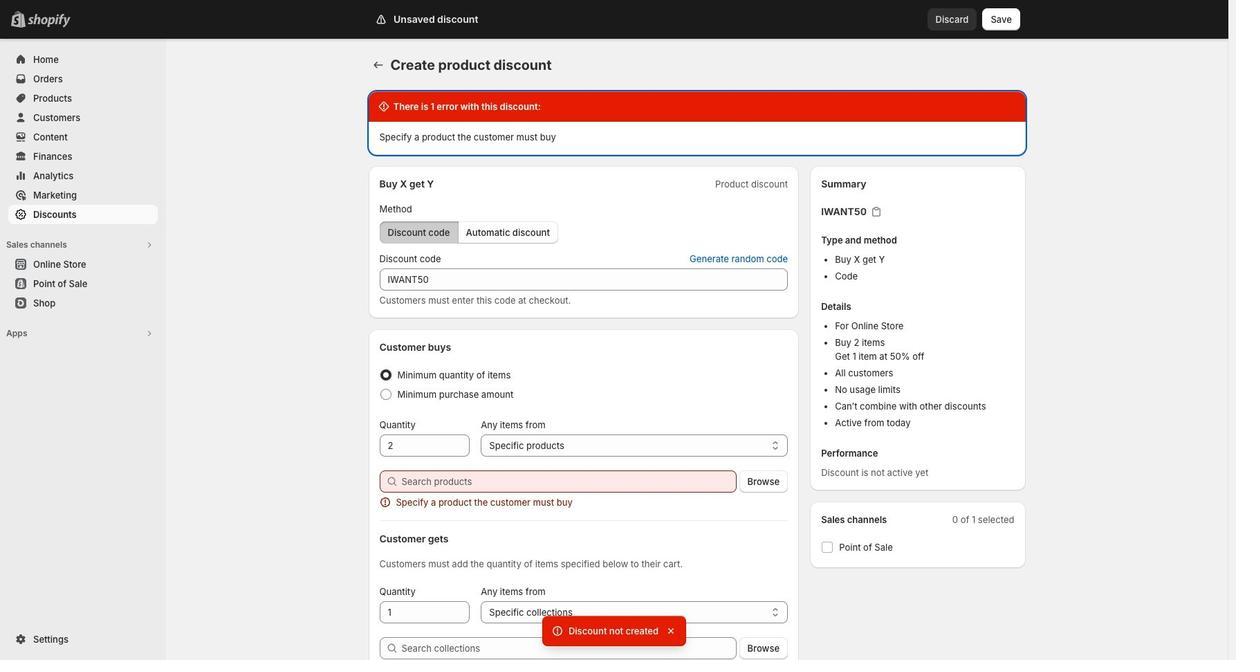 Task type: locate. For each thing, give the bounding box(es) containing it.
Search products text field
[[402, 471, 737, 493]]

None text field
[[380, 269, 788, 291], [380, 435, 470, 457], [380, 601, 470, 624], [380, 269, 788, 291], [380, 435, 470, 457], [380, 601, 470, 624]]



Task type: describe. For each thing, give the bounding box(es) containing it.
shopify image
[[28, 14, 71, 28]]

Search collections text field
[[402, 637, 737, 660]]



Task type: vqa. For each thing, say whether or not it's contained in the screenshot.
text box
yes



